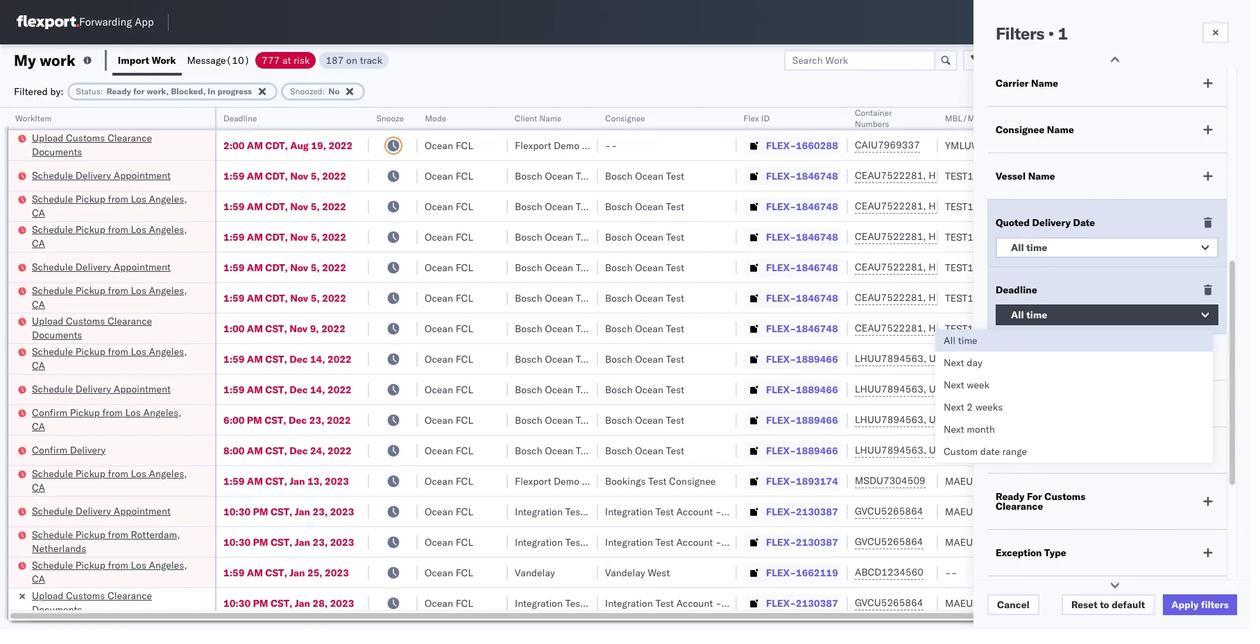 Task type: locate. For each thing, give the bounding box(es) containing it.
0 vertical spatial gvcu5265864
[[855, 505, 924, 518]]

0 vertical spatial maeu9408431
[[945, 506, 1016, 518]]

0 vertical spatial lagerfeld
[[745, 506, 786, 518]]

1 vertical spatial date
[[1030, 351, 1052, 364]]

0 vertical spatial documents
[[32, 145, 82, 158]]

name right carrier in the right top of the page
[[1032, 77, 1059, 90]]

uetu5238478 for confirm pickup from los angeles, ca
[[929, 414, 997, 426]]

0 vertical spatial 2130387
[[796, 506, 838, 518]]

ocean fcl
[[425, 139, 473, 152], [425, 170, 473, 182], [425, 200, 473, 213], [425, 231, 473, 243], [425, 261, 473, 274], [425, 292, 473, 304], [425, 322, 473, 335], [425, 353, 473, 365], [425, 384, 473, 396], [425, 414, 473, 427], [425, 445, 473, 457], [425, 475, 473, 488], [425, 506, 473, 518], [425, 536, 473, 549], [425, 567, 473, 579], [425, 597, 473, 610]]

2 vertical spatial integration test account - karl lagerfeld
[[605, 597, 786, 610]]

5 ceau7522281, hlxu6269489, hlxu8034992 from the top
[[855, 292, 1071, 304]]

customs for upload customs clearance documents link for 1:00 am cst, nov 9, 2022
[[66, 315, 105, 327]]

test123456 for 1:00 am cst, nov 9, 2022's upload customs clearance documents button
[[945, 322, 1004, 335]]

jawla for los
[[1153, 200, 1177, 213]]

time up arrival date
[[1027, 309, 1048, 321]]

next up custom at the right bottom
[[944, 423, 965, 436]]

date
[[981, 446, 1000, 458]]

1 vertical spatial flexport
[[515, 475, 551, 488]]

pickup for 5th schedule pickup from los angeles, ca button from the bottom
[[76, 223, 105, 236]]

schedule pickup from los angeles, ca for "schedule pickup from los angeles, ca" link associated with 3rd schedule pickup from los angeles, ca button from the bottom of the page
[[32, 345, 187, 372]]

lhuu7894563, uetu5238478 up msdu7304509
[[855, 444, 997, 457]]

abcdefg78456546 up "week"
[[945, 353, 1039, 365]]

23, up 24,
[[309, 414, 325, 427]]

documents for 2:00
[[32, 145, 82, 158]]

abcdefg78456546 for confirm pickup from los angeles, ca
[[945, 414, 1039, 427]]

2 test123456 from the top
[[945, 200, 1004, 213]]

jan left 13,
[[290, 475, 305, 488]]

bosch ocean test
[[515, 170, 594, 182], [605, 170, 685, 182], [515, 200, 594, 213], [605, 200, 685, 213], [515, 231, 594, 243], [605, 231, 685, 243], [515, 261, 594, 274], [605, 261, 685, 274], [515, 292, 594, 304], [605, 292, 685, 304], [515, 322, 594, 335], [605, 322, 685, 335], [515, 353, 594, 365], [605, 353, 685, 365], [515, 384, 594, 396], [605, 384, 685, 396], [515, 414, 594, 427], [605, 414, 685, 427], [515, 445, 594, 457], [605, 445, 685, 457]]

lhuu7894563,
[[855, 353, 927, 365], [855, 383, 927, 396], [855, 414, 927, 426], [855, 444, 927, 457]]

2023 right 13,
[[325, 475, 349, 488]]

2 vertical spatial upload customs clearance documents link
[[32, 589, 197, 617]]

arrival
[[996, 351, 1028, 364]]

all time inside list box
[[944, 335, 978, 347]]

1 horizontal spatial work
[[996, 444, 1020, 457]]

2 vertical spatial upload customs clearance documents
[[32, 590, 152, 616]]

3 ceau7522281, from the top
[[855, 230, 927, 243]]

list box
[[936, 330, 1213, 463]]

flex-1846748
[[766, 170, 838, 182], [766, 200, 838, 213], [766, 231, 838, 243], [766, 261, 838, 274], [766, 292, 838, 304], [766, 322, 838, 335]]

1 vertical spatial 14,
[[310, 384, 325, 396]]

next down next day
[[944, 379, 965, 392]]

0 horizontal spatial operator
[[996, 398, 1038, 410]]

1 vertical spatial 1:59 am cst, dec 14, 2022
[[224, 384, 352, 396]]

schedule delivery appointment for 1:59 am cdt, nov 5, 2022
[[32, 261, 171, 273]]

clearance inside "ready for customs clearance"
[[996, 501, 1044, 513]]

lhuu7894563, uetu5238478 down next day
[[855, 383, 997, 396]]

upload customs clearance documents
[[32, 132, 152, 158], [32, 315, 152, 341], [32, 590, 152, 616]]

dec down 1:00 am cst, nov 9, 2022
[[290, 353, 308, 365]]

customs inside "ready for customs clearance"
[[1045, 491, 1086, 503]]

0 vertical spatial operator
[[1119, 113, 1152, 124]]

1 vertical spatial integration
[[605, 536, 653, 549]]

confirm for confirm delivery
[[32, 444, 67, 456]]

3 schedule pickup from los angeles, ca link from the top
[[32, 284, 197, 311]]

uetu5238478 for schedule pickup from los angeles, ca
[[929, 353, 997, 365]]

1 vertical spatial account
[[677, 536, 713, 549]]

0 vertical spatial upload customs clearance documents link
[[32, 131, 197, 159]]

schedule pickup from los angeles, ca link for 5th schedule pickup from los angeles, ca button from the bottom
[[32, 222, 197, 250]]

aug
[[290, 139, 309, 152]]

0 vertical spatial 14,
[[310, 353, 325, 365]]

flex-1889466 button
[[744, 350, 841, 369], [744, 350, 841, 369], [744, 380, 841, 400], [744, 380, 841, 400], [744, 411, 841, 430], [744, 411, 841, 430], [744, 441, 841, 461], [744, 441, 841, 461]]

lhuu7894563, uetu5238478 for schedule pickup from los angeles, ca
[[855, 353, 997, 365]]

next for next week
[[944, 379, 965, 392]]

documents
[[32, 145, 82, 158], [32, 329, 82, 341], [32, 604, 82, 616]]

0 vertical spatial integration test account - karl lagerfeld
[[605, 506, 786, 518]]

1 vertical spatial gvcu5265864
[[855, 536, 924, 548]]

ready left for
[[107, 86, 131, 96]]

custom date range
[[944, 446, 1027, 458]]

2 vertical spatial account
[[677, 597, 713, 610]]

flex-2130387 for schedule pickup from rotterdam, netherlands
[[766, 536, 838, 549]]

numbers down container
[[855, 119, 890, 129]]

hlxu8034992
[[1003, 169, 1071, 182], [1003, 200, 1071, 212], [1003, 230, 1071, 243], [1003, 261, 1071, 274], [1003, 292, 1071, 304], [1003, 322, 1071, 335]]

pickup inside the schedule pickup from rotterdam, netherlands
[[76, 529, 105, 541]]

2 vertical spatial gaurav
[[1119, 261, 1150, 274]]

gaurav for los
[[1119, 200, 1150, 213]]

flex-2130387 down flex-1662119
[[766, 597, 838, 610]]

demo down client name "button"
[[554, 139, 580, 152]]

13 fcl from the top
[[456, 506, 473, 518]]

jan left 28, at the bottom
[[295, 597, 310, 610]]

0 vertical spatial all time button
[[996, 237, 1219, 258]]

schedule delivery appointment button
[[32, 168, 171, 184], [32, 260, 171, 275], [32, 382, 171, 397], [32, 504, 171, 520]]

1 schedule pickup from los angeles, ca link from the top
[[32, 192, 197, 220]]

integration test account - karl lagerfeld for schedule delivery appointment
[[605, 506, 786, 518]]

all time up next day
[[944, 335, 978, 347]]

7 schedule from the top
[[32, 383, 73, 395]]

cancel button
[[988, 595, 1040, 616]]

integration test account - karl lagerfeld up 'west'
[[605, 536, 786, 549]]

1 horizontal spatial :
[[323, 86, 325, 96]]

ocean
[[425, 139, 453, 152], [425, 170, 453, 182], [545, 170, 574, 182], [635, 170, 664, 182], [425, 200, 453, 213], [545, 200, 574, 213], [635, 200, 664, 213], [425, 231, 453, 243], [545, 231, 574, 243], [635, 231, 664, 243], [425, 261, 453, 274], [545, 261, 574, 274], [635, 261, 664, 274], [425, 292, 453, 304], [545, 292, 574, 304], [635, 292, 664, 304], [425, 322, 453, 335], [545, 322, 574, 335], [635, 322, 664, 335], [425, 353, 453, 365], [545, 353, 574, 365], [635, 353, 664, 365], [425, 384, 453, 396], [545, 384, 574, 396], [635, 384, 664, 396], [425, 414, 453, 427], [545, 414, 574, 427], [635, 414, 664, 427], [425, 445, 453, 457], [545, 445, 574, 457], [635, 445, 664, 457], [425, 475, 453, 488], [425, 506, 453, 518], [425, 536, 453, 549], [425, 567, 453, 579], [425, 597, 453, 610]]

flex-2130387 up flex-1662119
[[766, 536, 838, 549]]

confirm inside the "confirm pickup from los angeles, ca"
[[32, 406, 67, 419]]

lagerfeld down flex-1662119
[[745, 597, 786, 610]]

2 hlxu6269489, from the top
[[929, 200, 1000, 212]]

integration for schedule pickup from rotterdam, netherlands
[[605, 536, 653, 549]]

lhuu7894563, uetu5238478
[[855, 353, 997, 365], [855, 383, 997, 396], [855, 414, 997, 426], [855, 444, 997, 457]]

1 horizontal spatial ready
[[996, 491, 1025, 503]]

1 upload customs clearance documents button from the top
[[32, 131, 197, 160]]

1 flexport from the top
[[515, 139, 551, 152]]

2 vertical spatial time
[[959, 335, 978, 347]]

1 schedule from the top
[[32, 169, 73, 182]]

3 ca from the top
[[32, 298, 45, 311]]

cdt,
[[265, 139, 288, 152], [265, 170, 288, 182], [265, 200, 288, 213], [265, 231, 288, 243], [265, 261, 288, 274], [265, 292, 288, 304]]

deadline up 2:00
[[224, 113, 257, 124]]

0 vertical spatial confirm
[[32, 406, 67, 419]]

2 upload customs clearance documents link from the top
[[32, 314, 197, 342]]

1 vertical spatial gaurav
[[1119, 200, 1150, 213]]

jan left 25,
[[290, 567, 305, 579]]

23, up 25,
[[313, 536, 328, 549]]

abcdefg78456546 down month
[[945, 445, 1039, 457]]

14, down 9, on the bottom of page
[[310, 353, 325, 365]]

gvcu5265864 down abcd1234560
[[855, 597, 924, 610]]

flex-2130387 down flex-1893174
[[766, 506, 838, 518]]

flexport demo consignee for bookings
[[515, 475, 629, 488]]

2130387 up "1662119"
[[796, 536, 838, 549]]

abcdefg78456546
[[945, 353, 1039, 365], [945, 384, 1039, 396], [945, 414, 1039, 427], [945, 445, 1039, 457]]

gvcu5265864 up abcd1234560
[[855, 536, 924, 548]]

0 vertical spatial all time
[[1011, 242, 1048, 254]]

jan down 13,
[[295, 506, 310, 518]]

2 ca from the top
[[32, 237, 45, 250]]

schedule pickup from los angeles, ca button
[[32, 192, 197, 221], [32, 222, 197, 252], [32, 284, 197, 313], [32, 345, 197, 374], [32, 467, 197, 496], [32, 558, 197, 588]]

1 test123456 from the top
[[945, 170, 1004, 182]]

mode
[[425, 113, 446, 124]]

account
[[677, 506, 713, 518], [677, 536, 713, 549], [677, 597, 713, 610]]

pickup inside the "confirm pickup from los angeles, ca"
[[70, 406, 100, 419]]

0 vertical spatial jawla
[[1153, 139, 1177, 152]]

0 vertical spatial work
[[152, 54, 176, 66]]

integration down vandelay west
[[605, 597, 653, 610]]

3 1:59 am cdt, nov 5, 2022 from the top
[[224, 231, 346, 243]]

schedule delivery appointment link
[[32, 168, 171, 182], [32, 260, 171, 274], [32, 382, 171, 396], [32, 504, 171, 518]]

flexport for --
[[515, 139, 551, 152]]

1 vertical spatial 2130387
[[796, 536, 838, 549]]

deadline inside deadline "button"
[[224, 113, 257, 124]]

maeu9408431 for schedule pickup from rotterdam, netherlands
[[945, 536, 1016, 549]]

2130387 down 1893174
[[796, 506, 838, 518]]

1:59 am cdt, nov 5, 2022 for 6th schedule pickup from los angeles, ca button from the bottom of the page
[[224, 200, 346, 213]]

1 confirm from the top
[[32, 406, 67, 419]]

1 abcdefg78456546 from the top
[[945, 353, 1039, 365]]

2 vertical spatial documents
[[32, 604, 82, 616]]

abcdefg78456546 down weeks
[[945, 414, 1039, 427]]

0 vertical spatial upload customs clearance documents button
[[32, 131, 197, 160]]

test123456 for schedule delivery appointment button for 1:59 am cdt, nov 5, 2022
[[945, 261, 1004, 274]]

next day
[[944, 357, 983, 369]]

ready left "for"
[[996, 491, 1025, 503]]

abcdefg78456546 up weeks
[[945, 384, 1039, 396]]

demo left bookings
[[554, 475, 580, 488]]

angeles, inside the "confirm pickup from los angeles, ca"
[[143, 406, 182, 419]]

4 ocean fcl from the top
[[425, 231, 473, 243]]

2 vertical spatial all time
[[944, 335, 978, 347]]

bookings
[[605, 475, 646, 488]]

16 ocean fcl from the top
[[425, 597, 473, 610]]

pickup for 4th schedule pickup from los angeles, ca button from the bottom
[[76, 284, 105, 297]]

numbers inside container numbers
[[855, 119, 890, 129]]

lagerfeld down flex-1893174
[[745, 506, 786, 518]]

2023 right 28, at the bottom
[[330, 597, 354, 610]]

1889466 for schedule pickup from los angeles, ca
[[796, 353, 838, 365]]

7 1:59 from the top
[[224, 384, 245, 396]]

1 vertical spatial integration test account - karl lagerfeld
[[605, 536, 786, 549]]

5 schedule pickup from los angeles, ca link from the top
[[32, 467, 197, 495]]

1 documents from the top
[[32, 145, 82, 158]]

next left 2
[[944, 401, 965, 414]]

1 flex-2130387 from the top
[[766, 506, 838, 518]]

abcdefg78456546 for schedule pickup from los angeles, ca
[[945, 353, 1039, 365]]

confirm
[[32, 406, 67, 419], [32, 444, 67, 456]]

3 resize handle column header from the left
[[401, 108, 418, 630]]

workitem
[[15, 113, 52, 124]]

1:59 am cdt, nov 5, 2022 for schedule delivery appointment button for 1:59 am cdt, nov 5, 2022
[[224, 261, 346, 274]]

1:59 am cst, dec 14, 2022 up "6:00 pm cst, dec 23, 2022"
[[224, 384, 352, 396]]

schedule pickup from los angeles, ca link for 6th schedule pickup from los angeles, ca button from the bottom of the page
[[32, 192, 197, 220]]

cst, down 1:59 am cst, jan 25, 2023
[[271, 597, 293, 610]]

lagerfeld up flex-1662119
[[745, 536, 786, 549]]

1 horizontal spatial deadline
[[996, 284, 1038, 296]]

numbers down carrier in the right top of the page
[[996, 113, 1030, 124]]

1 vandelay from the left
[[515, 567, 555, 579]]

0 vertical spatial gaurav
[[1119, 139, 1150, 152]]

upload customs clearance documents button for 1:00 am cst, nov 9, 2022
[[32, 314, 197, 343]]

0 vertical spatial ready
[[107, 86, 131, 96]]

schedule inside the schedule pickup from rotterdam, netherlands
[[32, 529, 73, 541]]

6 schedule from the top
[[32, 345, 73, 358]]

2 vertical spatial integration
[[605, 597, 653, 610]]

schedule delivery appointment button for 10:30 pm cst, jan 23, 2023
[[32, 504, 171, 520]]

pickup
[[76, 193, 105, 205], [76, 223, 105, 236], [76, 284, 105, 297], [76, 345, 105, 358], [70, 406, 100, 419], [76, 468, 105, 480], [76, 529, 105, 541], [76, 559, 105, 572]]

test123456 for 4th schedule pickup from los angeles, ca button from the bottom
[[945, 292, 1004, 304]]

1 : from the left
[[100, 86, 103, 96]]

cst, down 1:59 am cst, jan 13, 2023 on the left of the page
[[271, 506, 293, 518]]

1 vertical spatial time
[[1027, 309, 1048, 321]]

0 vertical spatial 10:30 pm cst, jan 23, 2023
[[224, 506, 354, 518]]

7 resize handle column header from the left
[[832, 108, 848, 630]]

6 am from the top
[[247, 292, 263, 304]]

snoozed : no
[[290, 86, 340, 96]]

from inside the "confirm pickup from los angeles, ca"
[[102, 406, 123, 419]]

next for next 2 weeks
[[944, 401, 965, 414]]

cst, up 1:59 am cst, jan 25, 2023
[[271, 536, 293, 549]]

customs for first upload customs clearance documents link from the bottom
[[66, 590, 105, 602]]

flex-1889466 for schedule delivery appointment
[[766, 384, 838, 396]]

2 integration from the top
[[605, 536, 653, 549]]

flex-1889466 for confirm pickup from los angeles, ca
[[766, 414, 838, 427]]

: for snoozed
[[323, 86, 325, 96]]

1 horizontal spatial numbers
[[996, 113, 1030, 124]]

schedule delivery appointment button for 1:59 am cdt, nov 5, 2022
[[32, 260, 171, 275]]

schedule delivery appointment
[[32, 169, 171, 182], [32, 261, 171, 273], [32, 383, 171, 395], [32, 505, 171, 518]]

2 gaurav jawla from the top
[[1119, 200, 1177, 213]]

west
[[648, 567, 670, 579]]

1 horizontal spatial date
[[1074, 217, 1096, 229]]

5 schedule pickup from los angeles, ca button from the top
[[32, 467, 197, 496]]

client
[[515, 113, 538, 124]]

0 vertical spatial upload customs clearance documents
[[32, 132, 152, 158]]

1 am from the top
[[247, 139, 263, 152]]

pickup for second schedule pickup from los angeles, ca button from the bottom of the page
[[76, 468, 105, 480]]

10:30 pm cst, jan 23, 2023 for schedule delivery appointment
[[224, 506, 354, 518]]

3 hlxu8034992 from the top
[[1003, 230, 1071, 243]]

2 vertical spatial upload
[[32, 590, 63, 602]]

resize handle column header
[[199, 108, 215, 630], [353, 108, 369, 630], [401, 108, 418, 630], [491, 108, 508, 630], [582, 108, 598, 630], [721, 108, 737, 630], [832, 108, 848, 630], [922, 108, 939, 630], [1095, 108, 1112, 630], [1186, 108, 1202, 630], [1216, 108, 1233, 630]]

upload customs clearance documents button for 2:00 am cdt, aug 19, 2022
[[32, 131, 197, 160]]

5 schedule from the top
[[32, 284, 73, 297]]

: left no
[[323, 86, 325, 96]]

all up next day
[[944, 335, 956, 347]]

4 abcdefg78456546 from the top
[[945, 445, 1039, 457]]

1 vertical spatial flex-2130387
[[766, 536, 838, 549]]

1 vertical spatial karl
[[724, 536, 742, 549]]

2 vertical spatial maeu9408431
[[945, 597, 1016, 610]]

flex- for second schedule pickup from los angeles, ca button from the bottom of the page
[[766, 475, 796, 488]]

flex-2130387 button
[[744, 502, 841, 522], [744, 502, 841, 522], [744, 533, 841, 552], [744, 533, 841, 552], [744, 594, 841, 613], [744, 594, 841, 613]]

flex- for 3rd schedule pickup from los angeles, ca button from the bottom of the page
[[766, 353, 796, 365]]

14 ocean fcl from the top
[[425, 536, 473, 549]]

delivery for 1:59 am cst, dec 14, 2022's schedule delivery appointment button
[[76, 383, 111, 395]]

work
[[152, 54, 176, 66], [996, 444, 1020, 457]]

2 lhuu7894563, from the top
[[855, 383, 927, 396]]

2 vertical spatial 10:30
[[224, 597, 251, 610]]

0 vertical spatial flexport
[[515, 139, 551, 152]]

ca
[[32, 207, 45, 219], [32, 237, 45, 250], [32, 298, 45, 311], [32, 359, 45, 372], [32, 420, 45, 433], [32, 481, 45, 494], [32, 573, 45, 586]]

jan for 6th schedule pickup from los angeles, ca button from the top
[[290, 567, 305, 579]]

0 vertical spatial upload
[[32, 132, 63, 144]]

1 horizontal spatial vandelay
[[605, 567, 645, 579]]

0 vertical spatial all
[[1011, 242, 1025, 254]]

6 schedule pickup from los angeles, ca link from the top
[[32, 558, 197, 586]]

jawla for documents
[[1153, 139, 1177, 152]]

schedule pickup from los angeles, ca link
[[32, 192, 197, 220], [32, 222, 197, 250], [32, 284, 197, 311], [32, 345, 197, 372], [32, 467, 197, 495], [32, 558, 197, 586]]

time up next day
[[959, 335, 978, 347]]

lhuu7894563, uetu5238478 up next week
[[855, 353, 997, 365]]

12 flex- from the top
[[766, 475, 796, 488]]

4 schedule pickup from los angeles, ca link from the top
[[32, 345, 197, 372]]

integration for schedule delivery appointment
[[605, 506, 653, 518]]

4 cdt, from the top
[[265, 231, 288, 243]]

0 horizontal spatial work
[[152, 54, 176, 66]]

3 upload customs clearance documents link from the top
[[32, 589, 197, 617]]

1 vertical spatial upload customs clearance documents link
[[32, 314, 197, 342]]

choi
[[1162, 506, 1183, 518]]

6 fcl from the top
[[456, 292, 473, 304]]

2 fcl from the top
[[456, 170, 473, 182]]

upload for 2:00 am cdt, aug 19, 2022
[[32, 132, 63, 144]]

name right vessel
[[1029, 170, 1056, 183]]

0 vertical spatial deadline
[[224, 113, 257, 124]]

pm right 6:00 at the left bottom of page
[[247, 414, 262, 427]]

0 vertical spatial 23,
[[309, 414, 325, 427]]

1 vertical spatial confirm
[[32, 444, 67, 456]]

flex-1662119
[[766, 567, 838, 579]]

1 vertical spatial gaurav jawla
[[1119, 200, 1177, 213]]

upload customs clearance documents link for 1:00 am cst, nov 9, 2022
[[32, 314, 197, 342]]

2 vertical spatial gaurav jawla
[[1119, 261, 1177, 274]]

1 vertical spatial --
[[945, 567, 958, 579]]

nov
[[290, 170, 308, 182], [290, 200, 308, 213], [290, 231, 308, 243], [290, 261, 308, 274], [290, 292, 308, 304], [290, 322, 308, 335]]

type right item in the right bottom of the page
[[1046, 444, 1068, 457]]

clearance
[[108, 132, 152, 144], [108, 315, 152, 327], [996, 501, 1044, 513], [108, 590, 152, 602]]

flex- for 6th schedule pickup from los angeles, ca button from the top
[[766, 567, 796, 579]]

5 1:59 from the top
[[224, 292, 245, 304]]

0 vertical spatial 1:59 am cst, dec 14, 2022
[[224, 353, 352, 365]]

1 vertical spatial all time button
[[996, 305, 1219, 326]]

2:00
[[224, 139, 245, 152]]

resize handle column header for 'mode' 'button'
[[491, 108, 508, 630]]

2 abcdefg78456546 from the top
[[945, 384, 1039, 396]]

1 lhuu7894563, uetu5238478 from the top
[[855, 353, 997, 365]]

integration test account - karl lagerfeld down bookings test consignee
[[605, 506, 786, 518]]

all time for list box containing all time
[[944, 335, 978, 347]]

name right client
[[540, 113, 562, 124]]

at
[[282, 54, 291, 66]]

4 lhuu7894563, uetu5238478 from the top
[[855, 444, 997, 457]]

integration test account - karl lagerfeld down 'west'
[[605, 597, 786, 610]]

1 vertical spatial ready
[[996, 491, 1025, 503]]

1 vertical spatial 23,
[[313, 506, 328, 518]]

work right the import
[[152, 54, 176, 66]]

Search Work text field
[[784, 50, 936, 70]]

dec for schedule delivery appointment
[[290, 384, 308, 396]]

10:30 down 1:59 am cst, jan 13, 2023 on the left of the page
[[224, 506, 251, 518]]

name
[[1032, 77, 1059, 90], [540, 113, 562, 124], [1047, 124, 1075, 136], [1029, 170, 1056, 183]]

by:
[[50, 85, 64, 98]]

2 1:59 am cst, dec 14, 2022 from the top
[[224, 384, 352, 396]]

7 ocean fcl from the top
[[425, 322, 473, 335]]

karl for schedule delivery appointment
[[724, 506, 742, 518]]

1 flex- from the top
[[766, 139, 796, 152]]

1:59 am cst, dec 14, 2022 down 1:00 am cst, nov 9, 2022
[[224, 353, 352, 365]]

1 vertical spatial operator
[[996, 398, 1038, 410]]

schedule
[[32, 169, 73, 182], [32, 193, 73, 205], [32, 223, 73, 236], [32, 261, 73, 273], [32, 284, 73, 297], [32, 345, 73, 358], [32, 383, 73, 395], [32, 468, 73, 480], [32, 505, 73, 518], [32, 529, 73, 541], [32, 559, 73, 572]]

work inside button
[[152, 54, 176, 66]]

10:30 down 1:59 am cst, jan 25, 2023
[[224, 597, 251, 610]]

:
[[100, 86, 103, 96], [323, 86, 325, 96]]

bosch
[[515, 170, 543, 182], [605, 170, 633, 182], [515, 200, 543, 213], [605, 200, 633, 213], [515, 231, 543, 243], [605, 231, 633, 243], [515, 261, 543, 274], [605, 261, 633, 274], [515, 292, 543, 304], [605, 292, 633, 304], [515, 322, 543, 335], [605, 322, 633, 335], [515, 353, 543, 365], [605, 353, 633, 365], [515, 384, 543, 396], [605, 384, 633, 396], [515, 414, 543, 427], [605, 414, 633, 427], [515, 445, 543, 457], [605, 445, 633, 457]]

dec up "6:00 pm cst, dec 23, 2022"
[[290, 384, 308, 396]]

client name
[[515, 113, 562, 124]]

1 vertical spatial 10:30
[[224, 536, 251, 549]]

-- down consignee 'button'
[[605, 139, 617, 152]]

1 account from the top
[[677, 506, 713, 518]]

pm up 1:59 am cst, jan 25, 2023
[[253, 536, 268, 549]]

1 ca from the top
[[32, 207, 45, 219]]

1 vertical spatial work
[[996, 444, 1020, 457]]

2 vertical spatial gvcu5265864
[[855, 597, 924, 610]]

ceau7522281, for 4th schedule pickup from los angeles, ca button from the bottom
[[855, 292, 927, 304]]

hlxu6269489,
[[929, 169, 1000, 182], [929, 200, 1000, 212], [929, 230, 1000, 243], [929, 261, 1000, 274], [929, 292, 1000, 304], [929, 322, 1000, 335]]

confirm up confirm delivery
[[32, 406, 67, 419]]

10 flex- from the top
[[766, 414, 796, 427]]

1 vertical spatial lagerfeld
[[745, 536, 786, 549]]

gaurav for documents
[[1119, 139, 1150, 152]]

deadline down quoted
[[996, 284, 1038, 296]]

lhuu7894563, uetu5238478 up custom at the right bottom
[[855, 414, 997, 426]]

1 lhuu7894563, from the top
[[855, 353, 927, 365]]

flex-1893174 button
[[744, 472, 841, 491], [744, 472, 841, 491]]

flex-1660288 button
[[744, 136, 841, 155], [744, 136, 841, 155]]

quoted delivery date
[[996, 217, 1096, 229]]

test123456
[[945, 170, 1004, 182], [945, 200, 1004, 213], [945, 231, 1004, 243], [945, 261, 1004, 274], [945, 292, 1004, 304], [945, 322, 1004, 335]]

pm down 1:59 am cst, jan 13, 2023 on the left of the page
[[253, 506, 268, 518]]

0 vertical spatial demo
[[554, 139, 580, 152]]

cst, up 8:00 am cst, dec 24, 2022
[[265, 414, 286, 427]]

pm down 1:59 am cst, jan 25, 2023
[[253, 597, 268, 610]]

jan
[[290, 475, 305, 488], [295, 506, 310, 518], [295, 536, 310, 549], [290, 567, 305, 579], [295, 597, 310, 610]]

2 resize handle column header from the left
[[353, 108, 369, 630]]

1 vertical spatial upload customs clearance documents
[[32, 315, 152, 341]]

1 upload from the top
[[32, 132, 63, 144]]

1 vertical spatial jawla
[[1153, 200, 1177, 213]]

0 horizontal spatial deadline
[[224, 113, 257, 124]]

5 resize handle column header from the left
[[582, 108, 598, 630]]

2 next from the top
[[944, 379, 965, 392]]

1:59 am cst, dec 14, 2022
[[224, 353, 352, 365], [224, 384, 352, 396]]

jan for second schedule pickup from los angeles, ca button from the bottom of the page
[[290, 475, 305, 488]]

1 flexport demo consignee from the top
[[515, 139, 629, 152]]

3 gaurav from the top
[[1119, 261, 1150, 274]]

1 vertical spatial flexport demo consignee
[[515, 475, 629, 488]]

operator
[[1119, 113, 1152, 124], [996, 398, 1038, 410]]

6 resize handle column header from the left
[[721, 108, 737, 630]]

23, down 13,
[[313, 506, 328, 518]]

3 lhuu7894563, uetu5238478 from the top
[[855, 414, 997, 426]]

integration down bookings
[[605, 506, 653, 518]]

next left day
[[944, 357, 965, 369]]

type right exception at the bottom
[[1045, 547, 1067, 560]]

10:30 for schedule delivery appointment
[[224, 506, 251, 518]]

upload customs clearance documents for 2:00 am cdt, aug 19, 2022
[[32, 132, 152, 158]]

11 fcl from the top
[[456, 445, 473, 457]]

time inside list box
[[959, 335, 978, 347]]

gvcu5265864 down msdu7304509
[[855, 505, 924, 518]]

: up workitem button
[[100, 86, 103, 96]]

upload customs clearance documents link for 2:00 am cdt, aug 19, 2022
[[32, 131, 197, 159]]

cst,
[[265, 322, 287, 335], [265, 353, 287, 365], [265, 384, 287, 396], [265, 414, 286, 427], [265, 445, 287, 457], [265, 475, 287, 488], [271, 506, 293, 518], [271, 536, 293, 549], [265, 567, 287, 579], [271, 597, 293, 610]]

0 vertical spatial type
[[1046, 444, 1068, 457]]

1 vertical spatial upload
[[32, 315, 63, 327]]

flex-1662119 button
[[744, 563, 841, 583], [744, 563, 841, 583]]

2 1846748 from the top
[[796, 200, 838, 213]]

work left item in the right bottom of the page
[[996, 444, 1020, 457]]

15 fcl from the top
[[456, 567, 473, 579]]

all up arrival at the bottom right of the page
[[1011, 309, 1025, 321]]

integration test account - karl lagerfeld
[[605, 506, 786, 518], [605, 536, 786, 549], [605, 597, 786, 610]]

7 am from the top
[[247, 322, 263, 335]]

1 1846748 from the top
[[796, 170, 838, 182]]

resize handle column header for workitem button
[[199, 108, 215, 630]]

schedule pickup from los angeles, ca
[[32, 193, 187, 219], [32, 223, 187, 250], [32, 284, 187, 311], [32, 345, 187, 372], [32, 468, 187, 494], [32, 559, 187, 586]]

origin
[[1215, 506, 1241, 518]]

1 vertical spatial all time
[[1011, 309, 1048, 321]]

delivery for 4th schedule delivery appointment button from the bottom
[[76, 169, 111, 182]]

pickup for 3rd schedule pickup from los angeles, ca button from the bottom of the page
[[76, 345, 105, 358]]

2 integration test account - karl lagerfeld from the top
[[605, 536, 786, 549]]

0 horizontal spatial numbers
[[855, 119, 890, 129]]

integration up vandelay west
[[605, 536, 653, 549]]

2 vertical spatial flex-2130387
[[766, 597, 838, 610]]

--
[[605, 139, 617, 152], [945, 567, 958, 579]]

0 horizontal spatial date
[[1030, 351, 1052, 364]]

flex-1660288
[[766, 139, 838, 152]]

13 flex- from the top
[[766, 506, 796, 518]]

container
[[855, 108, 892, 118]]

8 flex- from the top
[[766, 353, 796, 365]]

los inside the "confirm pickup from los angeles, ca"
[[125, 406, 141, 419]]

next for next day
[[944, 357, 965, 369]]

all down quoted
[[1011, 242, 1025, 254]]

1 2130387 from the top
[[796, 506, 838, 518]]

client name button
[[508, 110, 585, 124]]

2130387 down "1662119"
[[796, 597, 838, 610]]

delivery for schedule delivery appointment button for 1:59 am cdt, nov 5, 2022
[[76, 261, 111, 273]]

10 fcl from the top
[[456, 414, 473, 427]]

14, up "6:00 pm cst, dec 23, 2022"
[[310, 384, 325, 396]]

2 hlxu8034992 from the top
[[1003, 200, 1071, 212]]

apply filters
[[1172, 599, 1229, 612]]

confirm for confirm pickup from los angeles, ca
[[32, 406, 67, 419]]

all time up arrival date
[[1011, 309, 1048, 321]]

0 vertical spatial time
[[1027, 242, 1048, 254]]

name inside "button"
[[540, 113, 562, 124]]

track
[[360, 54, 382, 66]]

time down quoted delivery date
[[1027, 242, 1048, 254]]

10:30 pm cst, jan 23, 2023 down 1:59 am cst, jan 13, 2023 on the left of the page
[[224, 506, 354, 518]]

2 jawla from the top
[[1153, 200, 1177, 213]]

numbers for container numbers
[[855, 119, 890, 129]]

gaurav
[[1119, 139, 1150, 152], [1119, 200, 1150, 213], [1119, 261, 1150, 274]]

2022
[[329, 139, 353, 152], [322, 170, 346, 182], [322, 200, 346, 213], [322, 231, 346, 243], [322, 261, 346, 274], [322, 292, 346, 304], [322, 322, 346, 335], [328, 353, 352, 365], [328, 384, 352, 396], [327, 414, 351, 427], [328, 445, 352, 457]]

0 vertical spatial flexport demo consignee
[[515, 139, 629, 152]]

4 schedule delivery appointment from the top
[[32, 505, 171, 518]]

progress
[[218, 86, 252, 96]]

from
[[108, 193, 128, 205], [108, 223, 128, 236], [108, 284, 128, 297], [108, 345, 128, 358], [102, 406, 123, 419], [108, 468, 128, 480], [108, 529, 128, 541], [108, 559, 128, 572]]

1 gaurav jawla from the top
[[1119, 139, 1177, 152]]

1 vertical spatial demo
[[554, 475, 580, 488]]

ceau7522281, hlxu6269489, hlxu8034992
[[855, 169, 1071, 182], [855, 200, 1071, 212], [855, 230, 1071, 243], [855, 261, 1071, 274], [855, 292, 1071, 304], [855, 322, 1071, 335]]

0 vertical spatial 10:30
[[224, 506, 251, 518]]

1 vertical spatial 10:30 pm cst, jan 23, 2023
[[224, 536, 354, 549]]

-- right abcd1234560
[[945, 567, 958, 579]]

2 vertical spatial lagerfeld
[[745, 597, 786, 610]]

resize handle column header for container numbers button
[[922, 108, 939, 630]]

karl for schedule pickup from rotterdam, netherlands
[[724, 536, 742, 549]]

1 5, from the top
[[311, 170, 320, 182]]

2 flex-1846748 from the top
[[766, 200, 838, 213]]

0 horizontal spatial vandelay
[[515, 567, 555, 579]]

6 test123456 from the top
[[945, 322, 1004, 335]]

test
[[576, 170, 594, 182], [666, 170, 685, 182], [576, 200, 594, 213], [666, 200, 685, 213], [576, 231, 594, 243], [666, 231, 685, 243], [576, 261, 594, 274], [666, 261, 685, 274], [576, 292, 594, 304], [666, 292, 685, 304], [576, 322, 594, 335], [666, 322, 685, 335], [576, 353, 594, 365], [666, 353, 685, 365], [576, 384, 594, 396], [666, 384, 685, 396], [576, 414, 594, 427], [666, 414, 685, 427], [576, 445, 594, 457], [666, 445, 685, 457], [649, 475, 667, 488], [656, 506, 674, 518], [1194, 506, 1212, 518], [656, 536, 674, 549], [656, 597, 674, 610]]

2 demo from the top
[[554, 475, 580, 488]]

25,
[[307, 567, 323, 579]]

all time down quoted delivery date
[[1011, 242, 1048, 254]]

1 vertical spatial upload customs clearance documents button
[[32, 314, 197, 343]]

los
[[131, 193, 146, 205], [131, 223, 146, 236], [131, 284, 146, 297], [131, 345, 146, 358], [125, 406, 141, 419], [131, 468, 146, 480], [131, 559, 146, 572]]

karl
[[724, 506, 742, 518], [724, 536, 742, 549], [724, 597, 742, 610]]

2 vertical spatial jawla
[[1153, 261, 1177, 274]]

name down carrier name
[[1047, 124, 1075, 136]]

0 vertical spatial account
[[677, 506, 713, 518]]

dec up 8:00 am cst, dec 24, 2022
[[289, 414, 307, 427]]

10:30 pm cst, jan 23, 2023 up 1:59 am cst, jan 25, 2023
[[224, 536, 354, 549]]

jan up 25,
[[295, 536, 310, 549]]

all time for 2nd the all time button from the top
[[1011, 309, 1048, 321]]

confirm down the "confirm pickup from los angeles, ca"
[[32, 444, 67, 456]]

2 vertical spatial karl
[[724, 597, 742, 610]]



Task type: vqa. For each thing, say whether or not it's contained in the screenshot.


Task type: describe. For each thing, give the bounding box(es) containing it.
3 integration test account - karl lagerfeld from the top
[[605, 597, 786, 610]]

vessel name
[[996, 170, 1056, 183]]

schedule pickup from los angeles, ca link for 6th schedule pickup from los angeles, ca button from the top
[[32, 558, 197, 586]]

8 schedule from the top
[[32, 468, 73, 480]]

filters
[[996, 23, 1045, 44]]

14, for schedule delivery appointment
[[310, 384, 325, 396]]

13 ocean fcl from the top
[[425, 506, 473, 518]]

ceau7522281, for 5th schedule pickup from los angeles, ca button from the bottom
[[855, 230, 927, 243]]

23, for rotterdam,
[[313, 536, 328, 549]]

mbl/mawb numbers button
[[939, 110, 1098, 124]]

7 fcl from the top
[[456, 322, 473, 335]]

netherlands
[[32, 543, 86, 555]]

my work
[[14, 50, 76, 70]]

filtered by:
[[14, 85, 64, 98]]

1 1:59 from the top
[[224, 170, 245, 182]]

account for schedule delivery appointment
[[677, 506, 713, 518]]

19,
[[311, 139, 326, 152]]

abcd1234560
[[855, 566, 924, 579]]

(10)
[[226, 54, 250, 66]]

jaehyung choi - test origin ag
[[1119, 506, 1252, 518]]

gaurav jawla for los
[[1119, 200, 1177, 213]]

in
[[208, 86, 216, 96]]

container numbers button
[[848, 105, 925, 130]]

8 ocean fcl from the top
[[425, 353, 473, 365]]

8:00 am cst, dec 24, 2022
[[224, 445, 352, 457]]

5 1846748 from the top
[[796, 292, 838, 304]]

3 5, from the top
[[311, 231, 320, 243]]

week
[[967, 379, 990, 392]]

4 1846748 from the top
[[796, 261, 838, 274]]

flex- for 6th schedule pickup from los angeles, ca button from the bottom of the page
[[766, 200, 796, 213]]

5 hlxu6269489, from the top
[[929, 292, 1000, 304]]

cst, up 10:30 pm cst, jan 28, 2023
[[265, 567, 287, 579]]

bookings test consignee
[[605, 475, 716, 488]]

flex- for 2:00 am cdt, aug 19, 2022's upload customs clearance documents button
[[766, 139, 796, 152]]

9 fcl from the top
[[456, 384, 473, 396]]

vandelay west
[[605, 567, 670, 579]]

3 2130387 from the top
[[796, 597, 838, 610]]

import
[[118, 54, 149, 66]]

cst, up 1:59 am cst, jan 13, 2023 on the left of the page
[[265, 445, 287, 457]]

1:00 am cst, nov 9, 2022
[[224, 322, 346, 335]]

4 ca from the top
[[32, 359, 45, 372]]

9 am from the top
[[247, 384, 263, 396]]

flex
[[744, 113, 760, 124]]

customs for upload customs clearance documents link related to 2:00 am cdt, aug 19, 2022
[[66, 132, 105, 144]]

range
[[1003, 446, 1027, 458]]

1 ceau7522281, hlxu6269489, hlxu8034992 from the top
[[855, 169, 1071, 182]]

6 flex-1846748 from the top
[[766, 322, 838, 335]]

batch
[[1173, 54, 1201, 66]]

2023 up 1:59 am cst, jan 25, 2023
[[330, 536, 354, 549]]

1 ceau7522281, from the top
[[855, 169, 927, 182]]

my
[[14, 50, 36, 70]]

ceau7522281, for 6th schedule pickup from los angeles, ca button from the bottom of the page
[[855, 200, 927, 212]]

4 flex-1889466 from the top
[[766, 445, 838, 457]]

forwarding
[[79, 16, 132, 29]]

savant
[[1151, 231, 1181, 243]]

1 schedule pickup from los angeles, ca button from the top
[[32, 192, 197, 221]]

reset to default button
[[1062, 595, 1155, 616]]

3 1846748 from the top
[[796, 231, 838, 243]]

6 ceau7522281, hlxu6269489, hlxu8034992 from the top
[[855, 322, 1071, 335]]

14 fcl from the top
[[456, 536, 473, 549]]

flex- for 5th schedule pickup from los angeles, ca button from the bottom
[[766, 231, 796, 243]]

next for next month
[[944, 423, 965, 436]]

3 gvcu5265864 from the top
[[855, 597, 924, 610]]

time for second the all time button from the bottom
[[1027, 242, 1048, 254]]

workitem button
[[8, 110, 201, 124]]

1:59 am cdt, nov 5, 2022 for 4th schedule pickup from los angeles, ca button from the bottom
[[224, 292, 346, 304]]

16 flex- from the top
[[766, 597, 796, 610]]

16 fcl from the top
[[456, 597, 473, 610]]

3 am from the top
[[247, 200, 263, 213]]

dec left 24,
[[290, 445, 308, 457]]

work,
[[147, 86, 169, 96]]

2 ocean fcl from the top
[[425, 170, 473, 182]]

omkar savant
[[1119, 231, 1181, 243]]

1 flex-1846748 from the top
[[766, 170, 838, 182]]

: for status
[[100, 86, 103, 96]]

flexport for bookings test consignee
[[515, 475, 551, 488]]

4 ceau7522281, hlxu6269489, hlxu8034992 from the top
[[855, 261, 1071, 274]]

next month
[[944, 423, 995, 436]]

flex- for schedule pickup from rotterdam, netherlands "button" on the bottom of the page
[[766, 536, 796, 549]]

1 vertical spatial deadline
[[996, 284, 1038, 296]]

3 upload from the top
[[32, 590, 63, 602]]

3 account from the top
[[677, 597, 713, 610]]

weeks
[[976, 401, 1003, 414]]

4 am from the top
[[247, 231, 263, 243]]

blocked,
[[171, 86, 206, 96]]

schedule pickup from los angeles, ca for "schedule pickup from los angeles, ca" link corresponding to 4th schedule pickup from los angeles, ca button from the bottom
[[32, 284, 187, 311]]

action
[[1203, 54, 1234, 66]]

schedule pickup from rotterdam, netherlands link
[[32, 528, 197, 556]]

10:30 pm cst, jan 23, 2023 for schedule pickup from rotterdam, netherlands
[[224, 536, 354, 549]]

lagerfeld for schedule pickup from rotterdam, netherlands
[[745, 536, 786, 549]]

23, for los
[[309, 414, 325, 427]]

mbl/mawb
[[945, 113, 994, 124]]

pm for schedule delivery appointment
[[253, 506, 268, 518]]

10 ocean fcl from the top
[[425, 414, 473, 427]]

4 5, from the top
[[311, 261, 320, 274]]

on
[[346, 54, 358, 66]]

2 vertical spatial all
[[944, 335, 956, 347]]

5 cdt, from the top
[[265, 261, 288, 274]]

vandelay for vandelay west
[[605, 567, 645, 579]]

2130387 for schedule pickup from rotterdam, netherlands
[[796, 536, 838, 549]]

2 schedule pickup from los angeles, ca button from the top
[[32, 222, 197, 252]]

name for carrier name
[[1032, 77, 1059, 90]]

flexport. image
[[17, 15, 79, 29]]

6 schedule pickup from los angeles, ca button from the top
[[32, 558, 197, 588]]

schedule delivery appointment button for 1:59 am cst, dec 14, 2022
[[32, 382, 171, 397]]

2 cdt, from the top
[[265, 170, 288, 182]]

gvcu5265864 for schedule delivery appointment
[[855, 505, 924, 518]]

month
[[967, 423, 995, 436]]

4 schedule from the top
[[32, 261, 73, 273]]

3 maeu9408431 from the top
[[945, 597, 1016, 610]]

appointment for 1:59 am cst, dec 14, 2022
[[114, 383, 171, 395]]

schedule delivery appointment for 1:59 am cst, dec 14, 2022
[[32, 383, 171, 395]]

1 schedule delivery appointment button from the top
[[32, 168, 171, 184]]

exception type
[[996, 547, 1067, 560]]

11 am from the top
[[247, 475, 263, 488]]

for
[[1027, 491, 1043, 503]]

1:00
[[224, 322, 245, 335]]

resize handle column header for mbl/mawb numbers button
[[1095, 108, 1112, 630]]

ready inside "ready for customs clearance"
[[996, 491, 1025, 503]]

3 schedule from the top
[[32, 223, 73, 236]]

cst, up "6:00 pm cst, dec 23, 2022"
[[265, 384, 287, 396]]

3 gaurav jawla from the top
[[1119, 261, 1177, 274]]

all time for second the all time button from the bottom
[[1011, 242, 1048, 254]]

id
[[762, 113, 770, 124]]

2130387 for schedule delivery appointment
[[796, 506, 838, 518]]

default
[[1112, 599, 1146, 612]]

5 fcl from the top
[[456, 261, 473, 274]]

2023 right 25,
[[325, 567, 349, 579]]

14, for schedule pickup from los angeles, ca
[[310, 353, 325, 365]]

24,
[[310, 445, 325, 457]]

pickup for 6th schedule pickup from los angeles, ca button from the top
[[76, 559, 105, 572]]

app
[[135, 16, 154, 29]]

1 horizontal spatial --
[[945, 567, 958, 579]]

10 am from the top
[[247, 445, 263, 457]]

consignee name
[[996, 124, 1075, 136]]

11 resize handle column header from the left
[[1216, 108, 1233, 630]]

pm for schedule pickup from rotterdam, netherlands
[[253, 536, 268, 549]]

9 schedule from the top
[[32, 505, 73, 518]]

777
[[262, 54, 280, 66]]

batch action
[[1173, 54, 1234, 66]]

flex- for 1:00 am cst, nov 9, 2022's upload customs clearance documents button
[[766, 322, 796, 335]]

schedule delivery appointment link for 10:30 pm cst, jan 23, 2023
[[32, 504, 171, 518]]

ready for customs clearance
[[996, 491, 1086, 513]]

1 1:59 am cdt, nov 5, 2022 from the top
[[224, 170, 346, 182]]

cst, left 9, on the bottom of page
[[265, 322, 287, 335]]

lhuu7894563, for confirm pickup from los angeles, ca
[[855, 414, 927, 426]]

time for 2nd the all time button from the top
[[1027, 309, 1048, 321]]

pickup for schedule pickup from rotterdam, netherlands "button" on the bottom of the page
[[76, 529, 105, 541]]

28,
[[313, 597, 328, 610]]

container numbers
[[855, 108, 892, 129]]

forwarding app
[[79, 16, 154, 29]]

demo for bookings
[[554, 475, 580, 488]]

day
[[967, 357, 983, 369]]

confirm pickup from los angeles, ca link
[[32, 406, 197, 434]]

4 hlxu8034992 from the top
[[1003, 261, 1071, 274]]

vandelay for vandelay
[[515, 567, 555, 579]]

resize handle column header for the flex id button
[[832, 108, 848, 630]]

maeu9736123
[[945, 475, 1016, 488]]

1 vertical spatial all
[[1011, 309, 1025, 321]]

1662119
[[796, 567, 838, 579]]

message
[[187, 54, 226, 66]]

5 5, from the top
[[311, 292, 320, 304]]

6 1846748 from the top
[[796, 322, 838, 335]]

1 vertical spatial type
[[1045, 547, 1067, 560]]

resize handle column header for consignee 'button'
[[721, 108, 737, 630]]

carrier name
[[996, 77, 1059, 90]]

integration test account - karl lagerfeld for schedule pickup from rotterdam, netherlands
[[605, 536, 786, 549]]

consignee inside consignee 'button'
[[605, 113, 645, 124]]

jan for schedule pickup from rotterdam, netherlands "button" on the bottom of the page
[[295, 536, 310, 549]]

consignee button
[[598, 110, 723, 124]]

9,
[[310, 322, 319, 335]]

187
[[326, 54, 344, 66]]

6:00 pm cst, dec 23, 2022
[[224, 414, 351, 427]]

•
[[1049, 23, 1054, 44]]

upload for 1:00 am cst, nov 9, 2022
[[32, 315, 63, 327]]

2 1:59 from the top
[[224, 200, 245, 213]]

numbers for mbl/mawb numbers
[[996, 113, 1030, 124]]

9 1:59 from the top
[[224, 567, 245, 579]]

pickup for confirm pickup from los angeles, ca button at the left bottom of the page
[[70, 406, 100, 419]]

12 fcl from the top
[[456, 475, 473, 488]]

ca inside the "confirm pickup from los angeles, ca"
[[32, 420, 45, 433]]

2 ceau7522281, hlxu6269489, hlxu8034992 from the top
[[855, 200, 1071, 212]]

schedule pickup from los angeles, ca for "schedule pickup from los angeles, ca" link corresponding to 6th schedule pickup from los angeles, ca button from the bottom of the page
[[32, 193, 187, 219]]

batch action button
[[1152, 50, 1243, 70]]

4 schedule pickup from los angeles, ca button from the top
[[32, 345, 197, 374]]

6 hlxu8034992 from the top
[[1003, 322, 1071, 335]]

schedule pickup from los angeles, ca link for 4th schedule pickup from los angeles, ca button from the bottom
[[32, 284, 197, 311]]

delivery for 'confirm delivery' button at the bottom of page
[[70, 444, 106, 456]]

11 schedule from the top
[[32, 559, 73, 572]]

delivery for schedule delivery appointment button related to 10:30 pm cst, jan 23, 2023
[[76, 505, 111, 518]]

lhuu7894563, uetu5238478 for schedule delivery appointment
[[855, 383, 997, 396]]

flex- for schedule delivery appointment button for 1:59 am cdt, nov 5, 2022
[[766, 261, 796, 274]]

777 at risk
[[262, 54, 310, 66]]

appointment for 10:30 pm cst, jan 23, 2023
[[114, 505, 171, 518]]

4 1:59 from the top
[[224, 261, 245, 274]]

apply
[[1172, 599, 1199, 612]]

1 ocean fcl from the top
[[425, 139, 473, 152]]

2 flex- from the top
[[766, 170, 796, 182]]

list box containing all time
[[936, 330, 1213, 463]]

jaehyung
[[1119, 506, 1160, 518]]

1 all time button from the top
[[996, 237, 1219, 258]]

pm for confirm pickup from los angeles, ca
[[247, 414, 262, 427]]

3 1:59 from the top
[[224, 231, 245, 243]]

cst, down 1:00 am cst, nov 9, 2022
[[265, 353, 287, 365]]

schedule pickup from los angeles, ca for "schedule pickup from los angeles, ca" link for 5th schedule pickup from los angeles, ca button from the bottom
[[32, 223, 187, 250]]

status : ready for work, blocked, in progress
[[76, 86, 252, 96]]

to
[[1100, 599, 1110, 612]]

1 fcl from the top
[[456, 139, 473, 152]]

jan for schedule delivery appointment button related to 10:30 pm cst, jan 23, 2023
[[295, 506, 310, 518]]

custom
[[944, 446, 978, 458]]

import work
[[118, 54, 176, 66]]

dec for confirm pickup from los angeles, ca
[[289, 414, 307, 427]]

3 flex-2130387 from the top
[[766, 597, 838, 610]]

flexport demo consignee for -
[[515, 139, 629, 152]]

1 appointment from the top
[[114, 169, 171, 182]]

4 fcl from the top
[[456, 231, 473, 243]]

0 horizontal spatial --
[[605, 139, 617, 152]]

4 1889466 from the top
[[796, 445, 838, 457]]

3 lagerfeld from the top
[[745, 597, 786, 610]]

2:00 am cdt, aug 19, 2022
[[224, 139, 353, 152]]

1:59 am cst, jan 25, 2023
[[224, 567, 349, 579]]

12 am from the top
[[247, 567, 263, 579]]

Search Shipments (/) text field
[[986, 12, 1120, 33]]

caiu7969337
[[855, 139, 920, 151]]

1893174
[[796, 475, 838, 488]]

flex- for 4th schedule pickup from los angeles, ca button from the bottom
[[766, 292, 796, 304]]

2023 down 1:59 am cst, jan 13, 2023 on the left of the page
[[330, 506, 354, 518]]

cst, down 8:00 am cst, dec 24, 2022
[[265, 475, 287, 488]]

resize handle column header for client name "button"
[[582, 108, 598, 630]]

lagerfeld for schedule delivery appointment
[[745, 506, 786, 518]]

confirm pickup from los angeles, ca button
[[32, 406, 197, 435]]

deadline button
[[217, 110, 355, 124]]

snooze
[[376, 113, 404, 124]]

6:00
[[224, 414, 245, 427]]

3 ceau7522281, hlxu6269489, hlxu8034992 from the top
[[855, 230, 1071, 243]]

work item type
[[996, 444, 1068, 457]]

name for client name
[[540, 113, 562, 124]]

maeu9408431 for schedule delivery appointment
[[945, 506, 1016, 518]]

confirm delivery
[[32, 444, 106, 456]]

3 upload customs clearance documents from the top
[[32, 590, 152, 616]]

apply filters button
[[1164, 595, 1238, 616]]

test123456 for 6th schedule pickup from los angeles, ca button from the bottom of the page
[[945, 200, 1004, 213]]

1660288
[[796, 139, 838, 152]]

6 1:59 from the top
[[224, 353, 245, 365]]

1 schedule delivery appointment link from the top
[[32, 168, 171, 182]]

dec for schedule pickup from los angeles, ca
[[290, 353, 308, 365]]

rotterdam,
[[131, 529, 180, 541]]

2 5, from the top
[[311, 200, 320, 213]]

8:00
[[224, 445, 245, 457]]

work
[[40, 50, 76, 70]]

confirm delivery link
[[32, 443, 106, 457]]

3 fcl from the top
[[456, 200, 473, 213]]

gaurav jawla for documents
[[1119, 139, 1177, 152]]

1:59 am cst, jan 13, 2023
[[224, 475, 349, 488]]

1 hlxu8034992 from the top
[[1003, 169, 1071, 182]]

8 1:59 from the top
[[224, 475, 245, 488]]

10 resize handle column header from the left
[[1186, 108, 1202, 630]]

from inside the schedule pickup from rotterdam, netherlands
[[108, 529, 128, 541]]

1:59 am cst, dec 14, 2022 for schedule pickup from los angeles, ca
[[224, 353, 352, 365]]

no
[[329, 86, 340, 96]]

time for list box containing all time
[[959, 335, 978, 347]]

1889466 for confirm pickup from los angeles, ca
[[796, 414, 838, 427]]

mode button
[[418, 110, 494, 124]]

forwarding app link
[[17, 15, 154, 29]]

2 all time button from the top
[[996, 305, 1219, 326]]

0 vertical spatial date
[[1074, 217, 1096, 229]]

flex-1893174
[[766, 475, 838, 488]]

10:30 pm cst, jan 28, 2023
[[224, 597, 354, 610]]

3 10:30 from the top
[[224, 597, 251, 610]]

flex-2130387 for schedule delivery appointment
[[766, 506, 838, 518]]

0 horizontal spatial ready
[[107, 86, 131, 96]]



